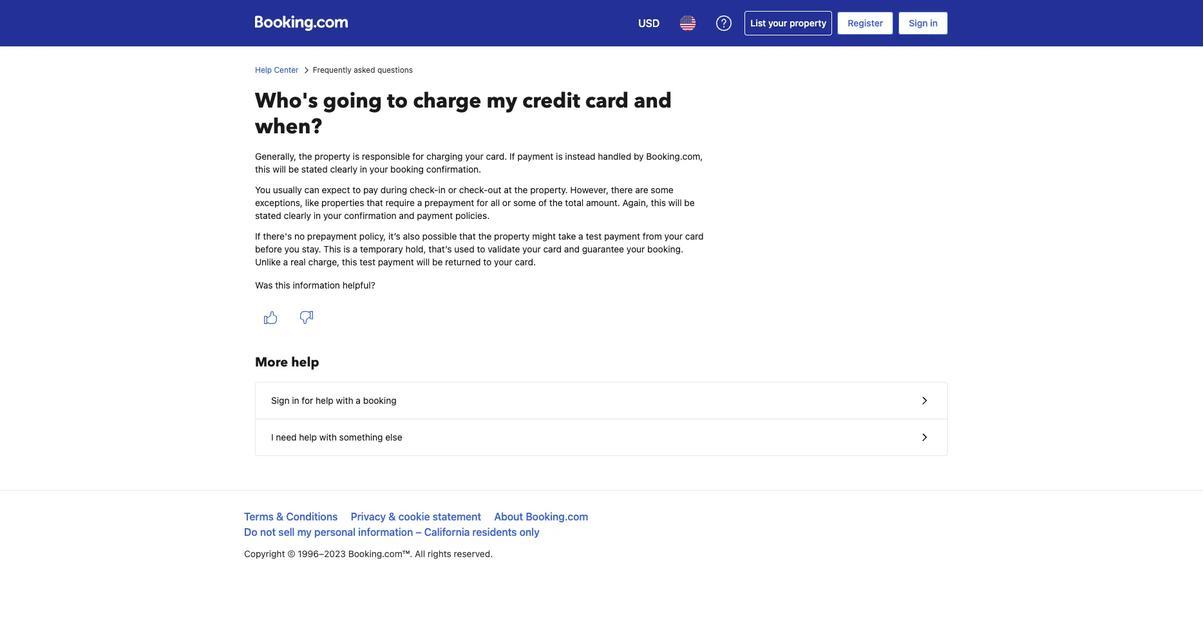 Task type: describe. For each thing, give the bounding box(es) containing it.
used
[[454, 243, 475, 254]]

sell
[[278, 526, 295, 538]]

1 vertical spatial test
[[360, 256, 375, 267]]

copyright © 1996–2023 booking.com™. all rights reserved.
[[244, 548, 493, 559]]

0 vertical spatial help
[[291, 354, 319, 371]]

properties
[[322, 197, 364, 208]]

help
[[255, 65, 272, 75]]

booking.com,
[[646, 151, 703, 162]]

your down from on the right top of the page
[[627, 243, 645, 254]]

this inside you usually can expect to pay during check-in or check-out at the property. however, there are some exceptions, like properties that require a prepayment for all or some of the total amount. again, this will be stated clearly in your confirmation and payment policies.
[[651, 197, 666, 208]]

confirmation.
[[426, 164, 481, 175]]

like
[[305, 197, 319, 208]]

property.
[[530, 184, 568, 195]]

might
[[532, 231, 556, 242]]

property inside the if there's no prepayment policy, it's also possible that the property might take a test payment from your card before you stay. this is a temporary hold, that's used to validate your card and guarantee your booking. unlike a real charge, this test payment will be returned to your card.
[[494, 231, 530, 242]]

sign in
[[909, 17, 938, 28]]

conditions
[[286, 511, 338, 522]]

possible
[[422, 231, 457, 242]]

i
[[271, 432, 273, 443]]

from
[[643, 231, 662, 242]]

your inside you usually can expect to pay during check-in or check-out at the property. however, there are some exceptions, like properties that require a prepayment for all or some of the total amount. again, this will be stated clearly in your confirmation and payment policies.
[[323, 210, 342, 221]]

a right take
[[578, 231, 583, 242]]

0 horizontal spatial information
[[293, 280, 340, 290]]

stated inside generally, the property is responsible for charging your card. if payment is instead handled by booking.com, this will be stated clearly in your booking confirmation.
[[301, 164, 328, 175]]

list your property
[[751, 17, 827, 28]]

sign in for help with a booking
[[271, 395, 397, 406]]

booking.
[[647, 243, 683, 254]]

however,
[[570, 184, 609, 195]]

and inside who's going to charge my credit card and when?
[[634, 87, 672, 115]]

more help
[[255, 354, 319, 371]]

if inside generally, the property is responsible for charging your card. if payment is instead handled by booking.com, this will be stated clearly in your booking confirmation.
[[510, 151, 515, 162]]

before
[[255, 243, 282, 254]]

in inside generally, the property is responsible for charging your card. if payment is instead handled by booking.com, this will be stated clearly in your booking confirmation.
[[360, 164, 367, 175]]

to right used
[[477, 243, 485, 254]]

generally,
[[255, 151, 296, 162]]

booking.com online hotel reservations image
[[255, 15, 348, 31]]

property for the
[[315, 151, 350, 162]]

for inside generally, the property is responsible for charging your card. if payment is instead handled by booking.com, this will be stated clearly in your booking confirmation.
[[413, 151, 424, 162]]

validate
[[488, 243, 520, 254]]

sign in for help with a booking button
[[256, 383, 947, 419]]

charging
[[426, 151, 463, 162]]

& for privacy
[[389, 511, 396, 522]]

1 vertical spatial or
[[502, 197, 511, 208]]

payment inside generally, the property is responsible for charging your card. if payment is instead handled by booking.com, this will be stated clearly in your booking confirmation.
[[517, 151, 554, 162]]

and inside you usually can expect to pay during check-in or check-out at the property. however, there are some exceptions, like properties that require a prepayment for all or some of the total amount. again, this will be stated clearly in your confirmation and payment policies.
[[399, 210, 414, 221]]

a right this
[[353, 243, 358, 254]]

register
[[848, 17, 883, 28]]

help center button
[[255, 64, 299, 76]]

clearly inside you usually can expect to pay during check-in or check-out at the property. however, there are some exceptions, like properties that require a prepayment for all or some of the total amount. again, this will be stated clearly in your confirmation and payment policies.
[[284, 210, 311, 221]]

a inside button
[[356, 395, 361, 406]]

instead
[[565, 151, 596, 162]]

confirmation
[[344, 210, 397, 221]]

be inside the if there's no prepayment policy, it's also possible that the property might take a test payment from your card before you stay. this is a temporary hold, that's used to validate your card and guarantee your booking. unlike a real charge, this test payment will be returned to your card.
[[432, 256, 443, 267]]

i need help with something else
[[271, 432, 402, 443]]

my inside who's going to charge my credit card and when?
[[487, 87, 517, 115]]

this right the "was"
[[275, 280, 290, 290]]

helpful?
[[342, 280, 375, 290]]

the inside generally, the property is responsible for charging your card. if payment is instead handled by booking.com, this will be stated clearly in your booking confirmation.
[[299, 151, 312, 162]]

personal
[[314, 526, 356, 538]]

sign for sign in
[[909, 17, 928, 28]]

help center
[[255, 65, 299, 75]]

–
[[416, 526, 422, 538]]

if inside the if there's no prepayment policy, it's also possible that the property might take a test payment from your card before you stay. this is a temporary hold, that's used to validate your card and guarantee your booking. unlike a real charge, this test payment will be returned to your card.
[[255, 231, 261, 242]]

to inside you usually can expect to pay during check-in or check-out at the property. however, there are some exceptions, like properties that require a prepayment for all or some of the total amount. again, this will be stated clearly in your confirmation and payment policies.
[[352, 184, 361, 195]]

terms & conditions link
[[244, 511, 338, 522]]

there's
[[263, 231, 292, 242]]

it's
[[388, 231, 401, 242]]

sign in link
[[899, 12, 948, 35]]

frequently
[[313, 65, 352, 75]]

your right "list"
[[768, 17, 787, 28]]

2 check- from the left
[[459, 184, 488, 195]]

©
[[287, 548, 295, 559]]

unlike
[[255, 256, 281, 267]]

your down might
[[522, 243, 541, 254]]

list
[[751, 17, 766, 28]]

to inside who's going to charge my credit card and when?
[[387, 87, 408, 115]]

copyright
[[244, 548, 285, 559]]

take
[[558, 231, 576, 242]]

1 vertical spatial some
[[513, 197, 536, 208]]

statement
[[433, 511, 481, 522]]

privacy & cookie statement link
[[351, 511, 481, 522]]

policy,
[[359, 231, 386, 242]]

the right of
[[549, 197, 563, 208]]

stated inside you usually can expect to pay during check-in or check-out at the property. however, there are some exceptions, like properties that require a prepayment for all or some of the total amount. again, this will be stated clearly in your confirmation and payment policies.
[[255, 210, 281, 221]]

will inside the if there's no prepayment policy, it's also possible that the property might take a test payment from your card before you stay. this is a temporary hold, that's used to validate your card and guarantee your booking. unlike a real charge, this test payment will be returned to your card.
[[416, 256, 430, 267]]

be inside you usually can expect to pay during check-in or check-out at the property. however, there are some exceptions, like properties that require a prepayment for all or some of the total amount. again, this will be stated clearly in your confirmation and payment policies.
[[684, 197, 695, 208]]

when?
[[255, 113, 322, 141]]

prepayment inside you usually can expect to pay during check-in or check-out at the property. however, there are some exceptions, like properties that require a prepayment for all or some of the total amount. again, this will be stated clearly in your confirmation and payment policies.
[[425, 197, 474, 208]]

terms & conditions
[[244, 511, 338, 522]]

expect
[[322, 184, 350, 195]]

is inside the if there's no prepayment policy, it's also possible that the property might take a test payment from your card before you stay. this is a temporary hold, that's used to validate your card and guarantee your booking. unlike a real charge, this test payment will be returned to your card.
[[344, 243, 350, 254]]

the right at
[[514, 184, 528, 195]]

during
[[381, 184, 407, 195]]

help inside button
[[316, 395, 334, 406]]

stay.
[[302, 243, 321, 254]]

no
[[294, 231, 305, 242]]

hold,
[[405, 243, 426, 254]]

my inside about booking.com do not sell my personal information – california residents only
[[297, 526, 312, 538]]

1 horizontal spatial is
[[353, 151, 360, 162]]

who's
[[255, 87, 318, 115]]

sign for sign in for help with a booking
[[271, 395, 290, 406]]

not
[[260, 526, 276, 538]]

card inside who's going to charge my credit card and when?
[[585, 87, 629, 115]]

sign in for help with a booking link
[[256, 383, 947, 419]]

clearly inside generally, the property is responsible for charging your card. if payment is instead handled by booking.com, this will be stated clearly in your booking confirmation.
[[330, 164, 357, 175]]

card. inside generally, the property is responsible for charging your card. if payment is instead handled by booking.com, this will be stated clearly in your booking confirmation.
[[486, 151, 507, 162]]

2 horizontal spatial card
[[685, 231, 704, 242]]

about booking.com do not sell my personal information – california residents only
[[244, 511, 588, 538]]

privacy
[[351, 511, 386, 522]]

of
[[538, 197, 547, 208]]

0 vertical spatial some
[[651, 184, 673, 195]]

2 horizontal spatial is
[[556, 151, 563, 162]]

usd button
[[631, 8, 667, 39]]

credit
[[522, 87, 580, 115]]

california
[[424, 526, 470, 538]]

do
[[244, 526, 257, 538]]



Task type: locate. For each thing, give the bounding box(es) containing it.
payment up guarantee
[[604, 231, 640, 242]]

out
[[488, 184, 501, 195]]

total
[[565, 197, 584, 208]]

this up helpful?
[[342, 256, 357, 267]]

help
[[291, 354, 319, 371], [316, 395, 334, 406], [299, 432, 317, 443]]

this inside the if there's no prepayment policy, it's also possible that the property might take a test payment from your card before you stay. this is a temporary hold, that's used to validate your card and guarantee your booking. unlike a real charge, this test payment will be returned to your card.
[[342, 256, 357, 267]]

booking.com™.
[[348, 548, 412, 559]]

test down temporary
[[360, 256, 375, 267]]

register link
[[838, 12, 894, 35]]

0 horizontal spatial for
[[302, 395, 313, 406]]

asked
[[354, 65, 375, 75]]

sign inside sign in link
[[909, 17, 928, 28]]

something
[[339, 432, 383, 443]]

1 vertical spatial if
[[255, 231, 261, 242]]

with up i need help with something else
[[336, 395, 353, 406]]

my left credit
[[487, 87, 517, 115]]

clearly up expect
[[330, 164, 357, 175]]

1 horizontal spatial or
[[502, 197, 511, 208]]

was this information helpful?
[[255, 280, 375, 290]]

more
[[255, 354, 288, 371]]

0 vertical spatial information
[[293, 280, 340, 290]]

0 vertical spatial clearly
[[330, 164, 357, 175]]

if up 'before' on the top left
[[255, 231, 261, 242]]

1 horizontal spatial that
[[459, 231, 476, 242]]

1 & from the left
[[276, 511, 284, 522]]

0 horizontal spatial or
[[448, 184, 457, 195]]

you usually can expect to pay during check-in or check-out at the property. however, there are some exceptions, like properties that require a prepayment for all or some of the total amount. again, this will be stated clearly in your confirmation and payment policies.
[[255, 184, 695, 221]]

that's
[[429, 243, 452, 254]]

1 horizontal spatial for
[[413, 151, 424, 162]]

only
[[520, 526, 540, 538]]

going
[[323, 87, 382, 115]]

is left instead
[[556, 151, 563, 162]]

a right "require"
[[417, 197, 422, 208]]

0 horizontal spatial my
[[297, 526, 312, 538]]

this
[[324, 243, 341, 254]]

responsible
[[362, 151, 410, 162]]

0 vertical spatial or
[[448, 184, 457, 195]]

1 horizontal spatial card.
[[515, 256, 536, 267]]

with inside button
[[319, 432, 337, 443]]

0 horizontal spatial is
[[344, 243, 350, 254]]

1 vertical spatial be
[[684, 197, 695, 208]]

0 vertical spatial that
[[367, 197, 383, 208]]

frequently asked questions
[[313, 65, 413, 75]]

2 vertical spatial and
[[564, 243, 580, 254]]

0 vertical spatial for
[[413, 151, 424, 162]]

will
[[273, 164, 286, 175], [668, 197, 682, 208], [416, 256, 430, 267]]

help right the more
[[291, 354, 319, 371]]

and inside the if there's no prepayment policy, it's also possible that the property might take a test payment from your card before you stay. this is a temporary hold, that's used to validate your card and guarantee your booking. unlike a real charge, this test payment will be returned to your card.
[[564, 243, 580, 254]]

to left pay
[[352, 184, 361, 195]]

1 horizontal spatial test
[[586, 231, 602, 242]]

my
[[487, 87, 517, 115], [297, 526, 312, 538]]

1 vertical spatial my
[[297, 526, 312, 538]]

in
[[930, 17, 938, 28], [360, 164, 367, 175], [438, 184, 446, 195], [314, 210, 321, 221], [292, 395, 299, 406]]

that
[[367, 197, 383, 208], [459, 231, 476, 242]]

who's going to charge my credit card and when?
[[255, 87, 672, 141]]

0 vertical spatial card.
[[486, 151, 507, 162]]

or
[[448, 184, 457, 195], [502, 197, 511, 208]]

1 vertical spatial will
[[668, 197, 682, 208]]

card. up out in the top left of the page
[[486, 151, 507, 162]]

that inside you usually can expect to pay during check-in or check-out at the property. however, there are some exceptions, like properties that require a prepayment for all or some of the total amount. again, this will be stated clearly in your confirmation and payment policies.
[[367, 197, 383, 208]]

usd
[[638, 17, 660, 29]]

1 horizontal spatial check-
[[459, 184, 488, 195]]

for
[[413, 151, 424, 162], [477, 197, 488, 208], [302, 395, 313, 406]]

for left all
[[477, 197, 488, 208]]

information up "booking.com™."
[[358, 526, 413, 538]]

1 horizontal spatial stated
[[301, 164, 328, 175]]

booking inside generally, the property is responsible for charging your card. if payment is instead handled by booking.com, this will be stated clearly in your booking confirmation.
[[390, 164, 424, 175]]

at
[[504, 184, 512, 195]]

check- up "require"
[[410, 184, 438, 195]]

information inside about booking.com do not sell my personal information – california residents only
[[358, 526, 413, 538]]

sign
[[909, 17, 928, 28], [271, 395, 290, 406]]

with inside button
[[336, 395, 353, 406]]

1 horizontal spatial some
[[651, 184, 673, 195]]

1 vertical spatial booking
[[363, 395, 397, 406]]

0 horizontal spatial and
[[399, 210, 414, 221]]

your up confirmation.
[[465, 151, 484, 162]]

1 horizontal spatial if
[[510, 151, 515, 162]]

that up used
[[459, 231, 476, 242]]

property up expect
[[315, 151, 350, 162]]

payment up possible
[[417, 210, 453, 221]]

& up do not sell my personal information – california residents only link
[[389, 511, 396, 522]]

1 vertical spatial clearly
[[284, 210, 311, 221]]

a inside you usually can expect to pay during check-in or check-out at the property. however, there are some exceptions, like properties that require a prepayment for all or some of the total amount. again, this will be stated clearly in your confirmation and payment policies.
[[417, 197, 422, 208]]

1 horizontal spatial property
[[494, 231, 530, 242]]

if
[[510, 151, 515, 162], [255, 231, 261, 242]]

0 horizontal spatial stated
[[255, 210, 281, 221]]

will right the again,
[[668, 197, 682, 208]]

1 horizontal spatial prepayment
[[425, 197, 474, 208]]

2 horizontal spatial will
[[668, 197, 682, 208]]

0 vertical spatial will
[[273, 164, 286, 175]]

0 horizontal spatial if
[[255, 231, 261, 242]]

help inside button
[[299, 432, 317, 443]]

will inside you usually can expect to pay during check-in or check-out at the property. however, there are some exceptions, like properties that require a prepayment for all or some of the total amount. again, this will be stated clearly in your confirmation and payment policies.
[[668, 197, 682, 208]]

handled
[[598, 151, 631, 162]]

0 horizontal spatial will
[[273, 164, 286, 175]]

is right this
[[344, 243, 350, 254]]

sign right register in the right of the page
[[909, 17, 928, 28]]

policies.
[[455, 210, 490, 221]]

1 vertical spatial information
[[358, 526, 413, 538]]

1 vertical spatial sign
[[271, 395, 290, 406]]

your down responsible
[[370, 164, 388, 175]]

be down booking.com,
[[684, 197, 695, 208]]

card down might
[[543, 243, 562, 254]]

you
[[284, 243, 299, 254]]

residents
[[472, 526, 517, 538]]

0 vertical spatial property
[[790, 17, 827, 28]]

if there's no prepayment policy, it's also possible that the property might take a test payment from your card before you stay. this is a temporary hold, that's used to validate your card and guarantee your booking. unlike a real charge, this test payment will be returned to your card.
[[255, 231, 704, 267]]

1 horizontal spatial clearly
[[330, 164, 357, 175]]

that inside the if there's no prepayment policy, it's also possible that the property might take a test payment from your card before you stay. this is a temporary hold, that's used to validate your card and guarantee your booking. unlike a real charge, this test payment will be returned to your card.
[[459, 231, 476, 242]]

clearly down like on the left top of the page
[[284, 210, 311, 221]]

1 vertical spatial for
[[477, 197, 488, 208]]

0 vertical spatial my
[[487, 87, 517, 115]]

sign up need
[[271, 395, 290, 406]]

this inside generally, the property is responsible for charging your card. if payment is instead handled by booking.com, this will be stated clearly in your booking confirmation.
[[255, 164, 270, 175]]

or right all
[[502, 197, 511, 208]]

and up by
[[634, 87, 672, 115]]

some left of
[[513, 197, 536, 208]]

your up booking.
[[664, 231, 683, 242]]

0 horizontal spatial property
[[315, 151, 350, 162]]

and down "require"
[[399, 210, 414, 221]]

2 vertical spatial card
[[543, 243, 562, 254]]

for down more help
[[302, 395, 313, 406]]

2 vertical spatial be
[[432, 256, 443, 267]]

the
[[299, 151, 312, 162], [514, 184, 528, 195], [549, 197, 563, 208], [478, 231, 492, 242]]

booking up else
[[363, 395, 397, 406]]

test up guarantee
[[586, 231, 602, 242]]

prepayment inside the if there's no prepayment policy, it's also possible that the property might take a test payment from your card before you stay. this is a temporary hold, that's used to validate your card and guarantee your booking. unlike a real charge, this test payment will be returned to your card.
[[307, 231, 357, 242]]

1 horizontal spatial &
[[389, 511, 396, 522]]

0 horizontal spatial sign
[[271, 395, 290, 406]]

your down validate
[[494, 256, 512, 267]]

help up i need help with something else
[[316, 395, 334, 406]]

there
[[611, 184, 633, 195]]

information down charge,
[[293, 280, 340, 290]]

1 horizontal spatial and
[[564, 243, 580, 254]]

for left charging
[[413, 151, 424, 162]]

clearly
[[330, 164, 357, 175], [284, 210, 311, 221]]

a up something
[[356, 395, 361, 406]]

card
[[585, 87, 629, 115], [685, 231, 704, 242], [543, 243, 562, 254]]

prepayment
[[425, 197, 474, 208], [307, 231, 357, 242]]

if up at
[[510, 151, 515, 162]]

2 vertical spatial for
[[302, 395, 313, 406]]

1 vertical spatial and
[[399, 210, 414, 221]]

your
[[768, 17, 787, 28], [465, 151, 484, 162], [370, 164, 388, 175], [323, 210, 342, 221], [664, 231, 683, 242], [522, 243, 541, 254], [627, 243, 645, 254], [494, 256, 512, 267]]

1 horizontal spatial card
[[585, 87, 629, 115]]

card up handled
[[585, 87, 629, 115]]

payment inside you usually can expect to pay during check-in or check-out at the property. however, there are some exceptions, like properties that require a prepayment for all or some of the total amount. again, this will be stated clearly in your confirmation and payment policies.
[[417, 210, 453, 221]]

property right "list"
[[790, 17, 827, 28]]

my down conditions
[[297, 526, 312, 538]]

1 vertical spatial property
[[315, 151, 350, 162]]

0 vertical spatial stated
[[301, 164, 328, 175]]

card right from on the right top of the page
[[685, 231, 704, 242]]

1 vertical spatial help
[[316, 395, 334, 406]]

0 vertical spatial with
[[336, 395, 353, 406]]

the right generally,
[[299, 151, 312, 162]]

be up usually on the left of page
[[288, 164, 299, 175]]

1 check- from the left
[[410, 184, 438, 195]]

property for your
[[790, 17, 827, 28]]

card. down validate
[[515, 256, 536, 267]]

in inside button
[[292, 395, 299, 406]]

your down 'properties'
[[323, 210, 342, 221]]

a left real
[[283, 256, 288, 267]]

0 horizontal spatial &
[[276, 511, 284, 522]]

2 horizontal spatial property
[[790, 17, 827, 28]]

terms
[[244, 511, 274, 522]]

by
[[634, 151, 644, 162]]

prepayment up policies. at the left
[[425, 197, 474, 208]]

list your property link
[[745, 11, 832, 35]]

rights
[[428, 548, 451, 559]]

amount.
[[586, 197, 620, 208]]

2 vertical spatial property
[[494, 231, 530, 242]]

the inside the if there's no prepayment policy, it's also possible that the property might take a test payment from your card before you stay. this is a temporary hold, that's used to validate your card and guarantee your booking. unlike a real charge, this test payment will be returned to your card.
[[478, 231, 492, 242]]

and down take
[[564, 243, 580, 254]]

0 horizontal spatial clearly
[[284, 210, 311, 221]]

generally, the property is responsible for charging your card. if payment is instead handled by booking.com, this will be stated clearly in your booking confirmation.
[[255, 151, 703, 175]]

1 horizontal spatial information
[[358, 526, 413, 538]]

about booking.com link
[[494, 511, 588, 522]]

the up validate
[[478, 231, 492, 242]]

2 horizontal spatial and
[[634, 87, 672, 115]]

guarantee
[[582, 243, 624, 254]]

this right the again,
[[651, 197, 666, 208]]

0 horizontal spatial that
[[367, 197, 383, 208]]

2 & from the left
[[389, 511, 396, 522]]

& for terms
[[276, 511, 284, 522]]

do not sell my personal information – california residents only link
[[244, 526, 540, 538]]

0 vertical spatial be
[[288, 164, 299, 175]]

1 vertical spatial that
[[459, 231, 476, 242]]

returned
[[445, 256, 481, 267]]

can
[[304, 184, 319, 195]]

1 vertical spatial card
[[685, 231, 704, 242]]

2 vertical spatial will
[[416, 256, 430, 267]]

0 horizontal spatial some
[[513, 197, 536, 208]]

0 horizontal spatial prepayment
[[307, 231, 357, 242]]

0 horizontal spatial check-
[[410, 184, 438, 195]]

0 vertical spatial prepayment
[[425, 197, 474, 208]]

that down pay
[[367, 197, 383, 208]]

is left responsible
[[353, 151, 360, 162]]

privacy & cookie statement
[[351, 511, 481, 522]]

will inside generally, the property is responsible for charging your card. if payment is instead handled by booking.com, this will be stated clearly in your booking confirmation.
[[273, 164, 286, 175]]

charge
[[413, 87, 481, 115]]

1 horizontal spatial my
[[487, 87, 517, 115]]

exceptions,
[[255, 197, 303, 208]]

else
[[385, 432, 402, 443]]

will down hold,
[[416, 256, 430, 267]]

0 vertical spatial card
[[585, 87, 629, 115]]

0 horizontal spatial card.
[[486, 151, 507, 162]]

for inside you usually can expect to pay during check-in or check-out at the property. however, there are some exceptions, like properties that require a prepayment for all or some of the total amount. again, this will be stated clearly in your confirmation and payment policies.
[[477, 197, 488, 208]]

card. inside the if there's no prepayment policy, it's also possible that the property might take a test payment from your card before you stay. this is a temporary hold, that's used to validate your card and guarantee your booking. unlike a real charge, this test payment will be returned to your card.
[[515, 256, 536, 267]]

to down questions
[[387, 87, 408, 115]]

stated down exceptions,
[[255, 210, 281, 221]]

information
[[293, 280, 340, 290], [358, 526, 413, 538]]

a
[[417, 197, 422, 208], [578, 231, 583, 242], [353, 243, 358, 254], [283, 256, 288, 267], [356, 395, 361, 406]]

0 horizontal spatial card
[[543, 243, 562, 254]]

property inside generally, the property is responsible for charging your card. if payment is instead handled by booking.com, this will be stated clearly in your booking confirmation.
[[315, 151, 350, 162]]

some
[[651, 184, 673, 195], [513, 197, 536, 208]]

to down validate
[[483, 256, 492, 267]]

1996–2023
[[298, 548, 346, 559]]

this down generally,
[[255, 164, 270, 175]]

test
[[586, 231, 602, 242], [360, 256, 375, 267]]

0 vertical spatial and
[[634, 87, 672, 115]]

again,
[[623, 197, 648, 208]]

0 vertical spatial booking
[[390, 164, 424, 175]]

property up validate
[[494, 231, 530, 242]]

is
[[353, 151, 360, 162], [556, 151, 563, 162], [344, 243, 350, 254]]

0 vertical spatial if
[[510, 151, 515, 162]]

some right 'are'
[[651, 184, 673, 195]]

sign inside sign in for help with a booking link
[[271, 395, 290, 406]]

booking inside button
[[363, 395, 397, 406]]

0 horizontal spatial be
[[288, 164, 299, 175]]

2 horizontal spatial be
[[684, 197, 695, 208]]

this
[[255, 164, 270, 175], [651, 197, 666, 208], [342, 256, 357, 267], [275, 280, 290, 290]]

will down generally,
[[273, 164, 286, 175]]

1 horizontal spatial will
[[416, 256, 430, 267]]

0 vertical spatial test
[[586, 231, 602, 242]]

0 vertical spatial sign
[[909, 17, 928, 28]]

pay
[[363, 184, 378, 195]]

or down confirmation.
[[448, 184, 457, 195]]

i need help with something else button
[[256, 419, 947, 455]]

booking up 'during'
[[390, 164, 424, 175]]

1 horizontal spatial sign
[[909, 17, 928, 28]]

reserved.
[[454, 548, 493, 559]]

temporary
[[360, 243, 403, 254]]

prepayment up this
[[307, 231, 357, 242]]

center
[[274, 65, 299, 75]]

& up sell
[[276, 511, 284, 522]]

1 vertical spatial with
[[319, 432, 337, 443]]

was
[[255, 280, 273, 290]]

booking.com
[[526, 511, 588, 522]]

be inside generally, the property is responsible for charging your card. if payment is instead handled by booking.com, this will be stated clearly in your booking confirmation.
[[288, 164, 299, 175]]

1 horizontal spatial be
[[432, 256, 443, 267]]

with left something
[[319, 432, 337, 443]]

stated up 'can' at the left top
[[301, 164, 328, 175]]

1 vertical spatial prepayment
[[307, 231, 357, 242]]

charge,
[[308, 256, 340, 267]]

2 vertical spatial help
[[299, 432, 317, 443]]

&
[[276, 511, 284, 522], [389, 511, 396, 522]]

payment up property.
[[517, 151, 554, 162]]

payment down temporary
[[378, 256, 414, 267]]

check- up policies. at the left
[[459, 184, 488, 195]]

1 vertical spatial card.
[[515, 256, 536, 267]]

for inside button
[[302, 395, 313, 406]]

be down that's
[[432, 256, 443, 267]]

help right need
[[299, 432, 317, 443]]

all
[[491, 197, 500, 208]]

2 horizontal spatial for
[[477, 197, 488, 208]]

0 horizontal spatial test
[[360, 256, 375, 267]]

booking
[[390, 164, 424, 175], [363, 395, 397, 406]]

1 vertical spatial stated
[[255, 210, 281, 221]]



Task type: vqa. For each thing, say whether or not it's contained in the screenshot.
'used'
yes



